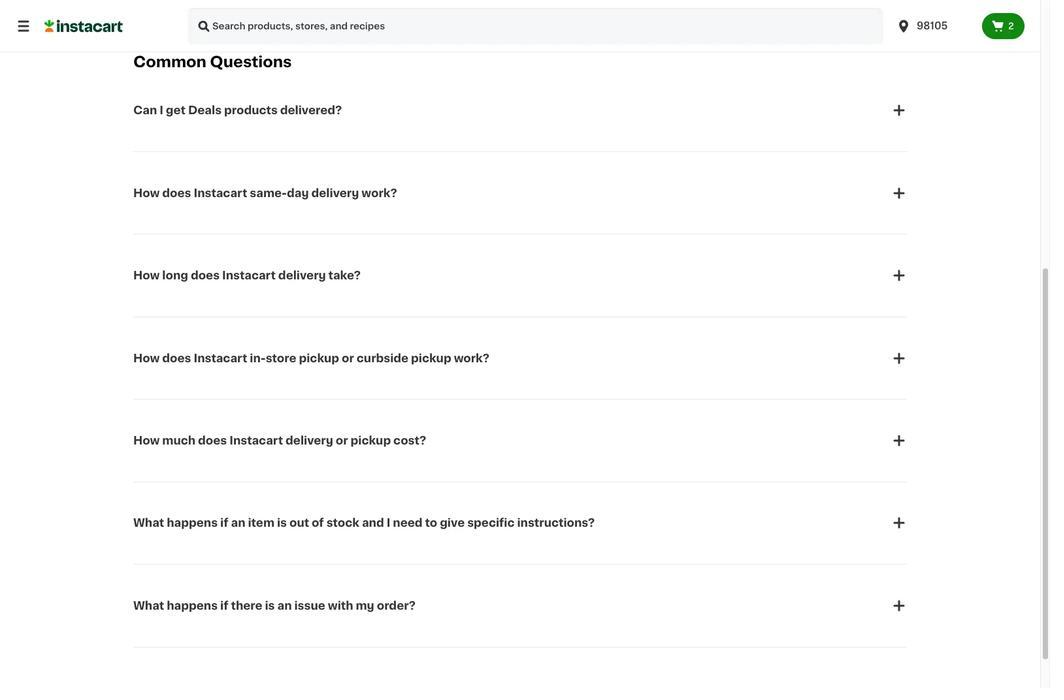 Task type: describe. For each thing, give the bounding box(es) containing it.
4 many in stock link from the left
[[827, 0, 918, 16]]

pickup inside dropdown button
[[351, 436, 391, 446]]

how does instacart in-store pickup or curbside pickup work?
[[133, 353, 490, 364]]

happens for there
[[167, 601, 218, 612]]

same-
[[250, 188, 287, 198]]

my
[[356, 601, 374, 612]]

out
[[290, 519, 309, 529]]

3 in from the left
[[762, 7, 769, 14]]

deals
[[188, 105, 222, 116]]

of
[[312, 519, 324, 529]]

can i get deals products delivered?
[[133, 105, 342, 116]]

work? inside dropdown button
[[454, 353, 490, 364]]

much
[[162, 436, 196, 446]]

how does instacart same-day delivery work?
[[133, 188, 397, 198]]

order?
[[377, 601, 416, 612]]

Search field
[[188, 8, 883, 44]]

1 many in stock link from the left
[[425, 0, 515, 16]]

an inside what happens if there is an issue with my order? dropdown button
[[277, 601, 292, 612]]

to
[[425, 519, 437, 529]]

how does instacart in-store pickup or curbside pickup work? button
[[133, 335, 907, 382]]

there
[[231, 601, 262, 612]]

with
[[328, 601, 353, 612]]

many for fourth many in stock link from the left
[[841, 7, 861, 14]]

or inside dropdown button
[[336, 436, 348, 446]]

what happens if an item is out of stock and i need to give specific instructions?
[[133, 519, 595, 529]]

take?
[[329, 271, 361, 281]]

delivered?
[[280, 105, 342, 116]]

what for what happens if an item is out of stock and i need to give specific instructions?
[[133, 519, 164, 529]]

common
[[133, 55, 206, 70]]

issue
[[294, 601, 325, 612]]

instructions?
[[517, 519, 595, 529]]

what for what happens if there is an issue with my order?
[[133, 601, 164, 612]]

2 button
[[982, 13, 1025, 39]]

day
[[287, 188, 309, 198]]

98105
[[917, 21, 948, 31]]

how long does instacart delivery take?
[[133, 271, 361, 281]]

can
[[133, 105, 157, 116]]

happens for an
[[167, 519, 218, 529]]

3 many in stock link from the left
[[727, 0, 817, 16]]

2 many in stock link from the left
[[626, 0, 716, 16]]

how for how does instacart same-day delivery work?
[[133, 188, 160, 198]]

delivery for or
[[286, 436, 333, 446]]

1 in from the left
[[460, 7, 467, 14]]

how long does instacart delivery take? button
[[133, 252, 907, 299]]

many for 2nd many in stock link from right
[[740, 7, 761, 14]]

how much does instacart delivery or pickup cost?
[[133, 436, 426, 446]]

4 many in stock from the left
[[841, 7, 892, 14]]

and
[[362, 519, 384, 529]]

is inside what happens if there is an issue with my order? dropdown button
[[265, 601, 275, 612]]

stock inside dropdown button
[[327, 519, 359, 529]]

0 horizontal spatial pickup
[[299, 353, 339, 364]]

cost?
[[394, 436, 426, 446]]



Task type: locate. For each thing, give the bounding box(es) containing it.
i inside what happens if an item is out of stock and i need to give specific instructions? dropdown button
[[387, 519, 390, 529]]

2 happens from the top
[[167, 601, 218, 612]]

stock
[[469, 7, 489, 14], [670, 7, 691, 14], [771, 7, 791, 14], [871, 7, 892, 14], [327, 519, 359, 529]]

or
[[342, 353, 354, 364], [336, 436, 348, 446]]

4 many from the left
[[841, 7, 861, 14]]

0 horizontal spatial an
[[231, 519, 245, 529]]

an left issue
[[277, 601, 292, 612]]

0 vertical spatial is
[[277, 519, 287, 529]]

1 horizontal spatial i
[[387, 519, 390, 529]]

how inside 'how long does instacart delivery take?' dropdown button
[[133, 271, 160, 281]]

4 how from the top
[[133, 436, 160, 446]]

None search field
[[188, 8, 883, 44]]

item
[[248, 519, 274, 529]]

2 how from the top
[[133, 271, 160, 281]]

products
[[224, 105, 278, 116]]

curbside
[[357, 353, 409, 364]]

how for how does instacart in-store pickup or curbside pickup work?
[[133, 353, 160, 364]]

store
[[266, 353, 296, 364]]

many in stock link
[[425, 0, 515, 16], [626, 0, 716, 16], [727, 0, 817, 16], [827, 0, 918, 16]]

many in stock
[[438, 7, 489, 14], [639, 7, 691, 14], [740, 7, 791, 14], [841, 7, 892, 14]]

1 vertical spatial is
[[265, 601, 275, 612]]

i inside can i get deals products delivered? dropdown button
[[160, 105, 163, 116]]

what happens if an item is out of stock and i need to give specific instructions? button
[[133, 500, 907, 547]]

1 horizontal spatial work?
[[454, 353, 490, 364]]

or inside dropdown button
[[342, 353, 354, 364]]

is
[[277, 519, 287, 529], [265, 601, 275, 612]]

pickup right store at the bottom of page
[[299, 353, 339, 364]]

instacart logo image
[[44, 18, 123, 34]]

what happens if there is an issue with my order?
[[133, 601, 416, 612]]

0 vertical spatial if
[[220, 519, 228, 529]]

is right there
[[265, 601, 275, 612]]

questions
[[210, 55, 292, 70]]

if for an
[[220, 519, 228, 529]]

0 vertical spatial an
[[231, 519, 245, 529]]

98105 button
[[888, 8, 982, 44], [896, 8, 975, 44]]

common questions
[[133, 55, 292, 70]]

1 vertical spatial an
[[277, 601, 292, 612]]

how does instacart same-day delivery work? button
[[133, 170, 907, 217]]

if for there
[[220, 601, 228, 612]]

how much does instacart delivery or pickup cost? button
[[133, 418, 907, 465]]

an left item
[[231, 519, 245, 529]]

0 vertical spatial i
[[160, 105, 163, 116]]

how for how long does instacart delivery take?
[[133, 271, 160, 281]]

get
[[166, 105, 186, 116]]

2 in from the left
[[662, 7, 668, 14]]

0 vertical spatial or
[[342, 353, 354, 364]]

long
[[162, 271, 188, 281]]

delivery inside dropdown button
[[278, 271, 326, 281]]

an inside what happens if an item is out of stock and i need to give specific instructions? dropdown button
[[231, 519, 245, 529]]

what
[[133, 519, 164, 529], [133, 601, 164, 612]]

if
[[220, 519, 228, 529], [220, 601, 228, 612]]

instacart
[[194, 188, 247, 198], [222, 271, 276, 281], [194, 353, 247, 364], [230, 436, 283, 446]]

pickup right the curbside
[[411, 353, 451, 364]]

2
[[1009, 22, 1014, 31]]

happens
[[167, 519, 218, 529], [167, 601, 218, 612]]

0 vertical spatial delivery
[[311, 188, 359, 198]]

how
[[133, 188, 160, 198], [133, 271, 160, 281], [133, 353, 160, 364], [133, 436, 160, 446]]

2 vertical spatial delivery
[[286, 436, 333, 446]]

work?
[[362, 188, 397, 198], [454, 353, 490, 364]]

i left get
[[160, 105, 163, 116]]

0 vertical spatial work?
[[362, 188, 397, 198]]

many for 1st many in stock link from left
[[438, 7, 459, 14]]

0 horizontal spatial i
[[160, 105, 163, 116]]

1 vertical spatial delivery
[[278, 271, 326, 281]]

1 vertical spatial or
[[336, 436, 348, 446]]

1 vertical spatial work?
[[454, 353, 490, 364]]

3 how from the top
[[133, 353, 160, 364]]

i
[[160, 105, 163, 116], [387, 519, 390, 529]]

pickup
[[299, 353, 339, 364], [411, 353, 451, 364], [351, 436, 391, 446]]

if left item
[[220, 519, 228, 529]]

4 in from the left
[[863, 7, 870, 14]]

how inside how does instacart in-store pickup or curbside pickup work? dropdown button
[[133, 353, 160, 364]]

how inside how does instacart same-day delivery work? dropdown button
[[133, 188, 160, 198]]

3 many from the left
[[740, 7, 761, 14]]

in
[[460, 7, 467, 14], [662, 7, 668, 14], [762, 7, 769, 14], [863, 7, 870, 14]]

2 what from the top
[[133, 601, 164, 612]]

need
[[393, 519, 423, 529]]

delivery
[[311, 188, 359, 198], [278, 271, 326, 281], [286, 436, 333, 446]]

an
[[231, 519, 245, 529], [277, 601, 292, 612]]

0 horizontal spatial is
[[265, 601, 275, 612]]

2 horizontal spatial pickup
[[411, 353, 451, 364]]

does
[[162, 188, 191, 198], [191, 271, 220, 281], [162, 353, 191, 364], [198, 436, 227, 446]]

1 happens from the top
[[167, 519, 218, 529]]

what happens if there is an issue with my order? button
[[133, 583, 907, 630]]

1 98105 button from the left
[[888, 8, 982, 44]]

pickup left cost?
[[351, 436, 391, 446]]

if inside what happens if an item is out of stock and i need to give specific instructions? dropdown button
[[220, 519, 228, 529]]

specific
[[467, 519, 515, 529]]

if inside what happens if there is an issue with my order? dropdown button
[[220, 601, 228, 612]]

2 98105 button from the left
[[896, 8, 975, 44]]

work? inside dropdown button
[[362, 188, 397, 198]]

1 horizontal spatial pickup
[[351, 436, 391, 446]]

1 what from the top
[[133, 519, 164, 529]]

1 how from the top
[[133, 188, 160, 198]]

how inside the how much does instacart delivery or pickup cost? dropdown button
[[133, 436, 160, 446]]

many
[[438, 7, 459, 14], [639, 7, 660, 14], [740, 7, 761, 14], [841, 7, 861, 14]]

1 horizontal spatial is
[[277, 519, 287, 529]]

how for how much does instacart delivery or pickup cost?
[[133, 436, 160, 446]]

is inside what happens if an item is out of stock and i need to give specific instructions? dropdown button
[[277, 519, 287, 529]]

1 vertical spatial what
[[133, 601, 164, 612]]

1 many from the left
[[438, 7, 459, 14]]

3 many in stock from the left
[[740, 7, 791, 14]]

i right and
[[387, 519, 390, 529]]

1 vertical spatial if
[[220, 601, 228, 612]]

2 many from the left
[[639, 7, 660, 14]]

1 vertical spatial happens
[[167, 601, 218, 612]]

1 vertical spatial i
[[387, 519, 390, 529]]

delivery for take?
[[278, 271, 326, 281]]

1 many in stock from the left
[[438, 7, 489, 14]]

can i get deals products delivered? button
[[133, 87, 907, 134]]

1 horizontal spatial an
[[277, 601, 292, 612]]

is left out
[[277, 519, 287, 529]]

0 vertical spatial what
[[133, 519, 164, 529]]

2 if from the top
[[220, 601, 228, 612]]

many for 2nd many in stock link
[[639, 7, 660, 14]]

0 vertical spatial happens
[[167, 519, 218, 529]]

give
[[440, 519, 465, 529]]

in-
[[250, 353, 266, 364]]

2 many in stock from the left
[[639, 7, 691, 14]]

1 if from the top
[[220, 519, 228, 529]]

if left there
[[220, 601, 228, 612]]

0 horizontal spatial work?
[[362, 188, 397, 198]]



Task type: vqa. For each thing, say whether or not it's contained in the screenshot.
Bowl & Basket Finely Shredded Mexican Style Blend Cheese "3"
no



